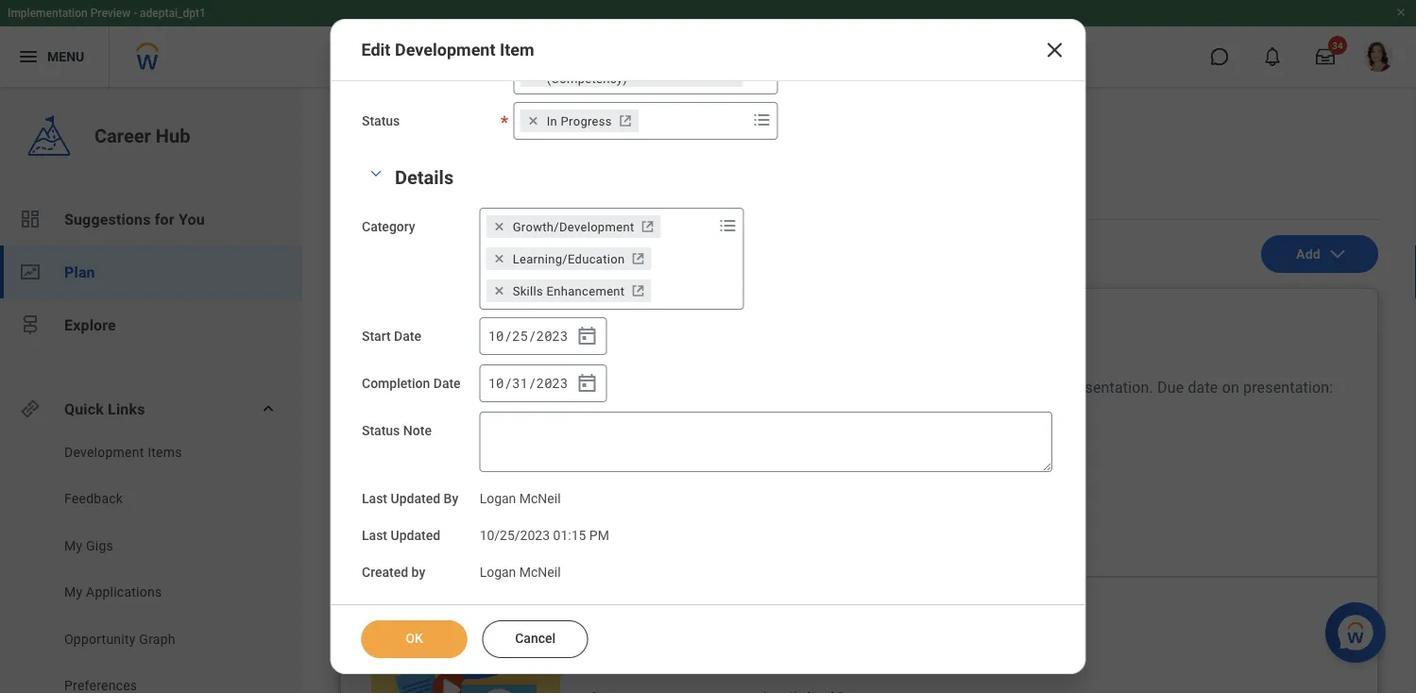 Task type: describe. For each thing, give the bounding box(es) containing it.
mcneil for last updated by
[[519, 492, 560, 507]]

prompts image
[[716, 215, 739, 238]]

calendar image for 10 / 31 / 2023
[[575, 373, 598, 395]]

updated for last updated by
[[390, 492, 440, 507]]

building
[[546, 55, 593, 69]]

10 / 31 / 2023
[[488, 375, 568, 393]]

me
[[763, 468, 782, 484]]

you
[[179, 210, 205, 228]]

details button
[[394, 167, 453, 189]]

in inside option
[[546, 114, 557, 128]]

presentation:
[[1243, 378, 1333, 396]]

my gigs link
[[62, 537, 257, 556]]

10/25/2023 01:15 pm
[[479, 528, 609, 544]]

profile logan mcneil element
[[1352, 36, 1405, 77]]

start date
[[361, 329, 421, 345]]

for for your
[[404, 126, 433, 153]]

completion date group
[[479, 365, 607, 403]]

details
[[394, 167, 453, 189]]

x image
[[1043, 39, 1066, 61]]

updated for last updated
[[390, 528, 440, 544]]

10 / 25 / 2023
[[488, 328, 568, 345]]

opportunity
[[64, 632, 136, 647]]

2023 for 10 / 25 / 2023
[[536, 328, 568, 345]]

notifications large image
[[1263, 47, 1282, 66]]

/ right 31
[[528, 375, 536, 393]]

opportunity graph
[[64, 632, 175, 647]]

1 on from the left
[[689, 378, 706, 396]]

ok
[[406, 631, 423, 647]]

development item project for team a
[[590, 322, 749, 366]]

my for my gigs
[[64, 538, 83, 554]]

fine
[[902, 378, 928, 396]]

explore link
[[0, 299, 302, 351]]

my applications link
[[62, 583, 257, 602]]

2 3 from the left
[[438, 248, 445, 261]]

status for status note
[[361, 424, 399, 439]]

my gigs
[[64, 538, 113, 554]]

date for 10 / 25 / 2023
[[394, 329, 421, 345]]

do
[[396, 187, 413, 202]]

ok button
[[361, 621, 467, 658]]

completion
[[361, 376, 430, 392]]

date for 10 / 31 / 2023
[[433, 376, 460, 392]]

created by
[[361, 565, 425, 581]]

ext link image for learning/education
[[628, 250, 647, 269]]

in progress, press delete to clear value, ctrl + enter opens in new window. option
[[520, 110, 638, 133]]

status for status
[[361, 114, 399, 129]]

to
[[378, 187, 393, 202]]

for for you
[[155, 210, 175, 228]]

edit
[[361, 40, 391, 60]]

building talent (competency) element
[[546, 53, 710, 87]]

manage development item button
[[583, 508, 793, 546]]

25
[[512, 328, 528, 345]]

details group
[[361, 163, 1055, 583]]

by
[[443, 492, 458, 507]]

talent
[[596, 55, 631, 69]]

31
[[512, 375, 528, 393]]

edit development item
[[361, 40, 534, 60]]

suggestions for you link
[[0, 193, 302, 246]]

Status Note text field
[[479, 412, 1052, 473]]

edit development item dialog
[[330, 0, 1086, 675]]

logan mcneil element for last updated by
[[479, 488, 560, 507]]

10/25/2023
[[479, 528, 549, 544]]

items for your career development
[[340, 126, 699, 153]]

gigs
[[86, 538, 113, 554]]

team
[[684, 344, 732, 366]]

pm
[[589, 528, 609, 544]]

displaying
[[340, 248, 395, 261]]

logan mcneil for created by
[[479, 565, 560, 581]]

feedback link
[[62, 490, 257, 509]]

suggestions
[[64, 210, 151, 228]]

x small image for skills enhancement
[[489, 282, 508, 301]]

0 horizontal spatial items
[[148, 445, 182, 460]]

calendar image for 10 / 25 / 2023
[[575, 325, 598, 348]]

items selected for category list box
[[480, 212, 714, 307]]

growth/development
[[512, 220, 634, 234]]

cancel
[[515, 631, 555, 647]]

item for edit development item
[[500, 40, 534, 60]]

status note
[[361, 424, 431, 439]]

list containing development items
[[0, 443, 302, 693]]

development items link
[[62, 443, 257, 462]]

to
[[1014, 378, 1028, 396]]

inbox large image
[[1316, 47, 1335, 66]]

suggestions for you
[[64, 210, 205, 228]]

opportunity graph link
[[62, 630, 257, 649]]

items
[[448, 248, 478, 261]]

a
[[737, 344, 749, 366]]

skills
[[512, 284, 543, 299]]

note
[[403, 424, 431, 439]]

learning/education, press delete to clear value, ctrl + enter opens in new window. option
[[486, 248, 651, 271]]

a.
[[818, 378, 832, 396]]

created
[[361, 565, 408, 581]]

ext link image for in progress
[[615, 112, 634, 131]]

skills enhancement element
[[512, 283, 624, 300]]

growth/development, press delete to clear value, ctrl + enter opens in new window. option
[[486, 216, 660, 239]]

to do
[[378, 187, 413, 202]]

- for 1
[[408, 248, 411, 261]]

- for preview
[[133, 7, 137, 20]]

ext link image for skills enhancement
[[628, 282, 647, 301]]

logan for created by
[[479, 565, 516, 581]]

of inside project based on previous phase a. will need fine tuning prior to first presentation. due date on presentation: end of october.
[[620, 401, 634, 419]]

project based on previous phase a. will need fine tuning prior to first presentation. due date on presentation: end of october.
[[590, 378, 1333, 419]]

applications
[[86, 585, 162, 600]]

ext link image for growth/development
[[638, 218, 657, 237]]

close environment banner image
[[1395, 7, 1407, 18]]

x small image
[[489, 250, 508, 269]]



Task type: locate. For each thing, give the bounding box(es) containing it.
0 vertical spatial list
[[0, 193, 302, 351]]

0 vertical spatial mcneil
[[519, 492, 560, 507]]

explore
[[64, 316, 116, 334]]

ext link image right in progress element
[[615, 112, 634, 131]]

1 vertical spatial item
[[679, 322, 708, 336]]

for up the "details"
[[404, 126, 433, 153]]

prompts image
[[750, 109, 773, 132]]

calendar image inside completion date group
[[575, 373, 598, 395]]

status
[[361, 114, 399, 129], [361, 424, 399, 439]]

1 mcneil from the top
[[519, 492, 560, 507]]

last
[[361, 492, 387, 507], [361, 528, 387, 544]]

start
[[361, 329, 390, 345]]

1 2023 from the top
[[536, 328, 568, 345]]

2 on from the left
[[1222, 378, 1239, 396]]

need
[[864, 378, 898, 396]]

10 left 25
[[488, 328, 504, 345]]

1 horizontal spatial item
[[679, 322, 708, 336]]

x small image left skills
[[489, 282, 508, 301]]

1 horizontal spatial -
[[408, 248, 411, 261]]

progress
[[560, 114, 612, 128], [605, 468, 660, 484]]

item
[[500, 40, 534, 60], [679, 322, 708, 336], [731, 519, 759, 535]]

list
[[0, 193, 302, 351], [0, 443, 302, 693]]

item inside development item project for team a
[[679, 322, 708, 336]]

dashboard image
[[19, 208, 42, 231]]

0 vertical spatial for
[[404, 126, 433, 153]]

first
[[1032, 378, 1059, 396]]

last updated element
[[479, 517, 609, 545]]

completion date
[[361, 376, 460, 392]]

ext link image right enhancement
[[628, 282, 647, 301]]

skills enhancement
[[512, 284, 624, 299]]

1 vertical spatial of
[[620, 401, 634, 419]]

0 vertical spatial 10
[[488, 328, 504, 345]]

career
[[94, 125, 151, 147], [491, 126, 559, 153]]

last updated
[[361, 528, 440, 544]]

development inside button
[[647, 519, 728, 535]]

2 mcneil from the top
[[519, 565, 560, 581]]

implementation preview -   adeptai_dpt1
[[8, 7, 206, 20]]

ext link image right 'growth/development'
[[638, 218, 657, 237]]

2 status from the top
[[361, 424, 399, 439]]

2 logan mcneil element from the top
[[479, 561, 560, 581]]

/ right 25
[[528, 328, 536, 345]]

in progress up manage
[[590, 468, 660, 484]]

1 vertical spatial in progress
[[590, 468, 660, 484]]

plan
[[64, 263, 95, 281]]

0 horizontal spatial career
[[94, 125, 151, 147]]

development down building talent (competency) element
[[565, 126, 699, 153]]

1 vertical spatial for
[[155, 210, 175, 228]]

2 updated from the top
[[390, 528, 440, 544]]

/
[[504, 328, 512, 345], [528, 328, 536, 345], [504, 375, 512, 393], [528, 375, 536, 393]]

x small image inside 'in progress, press delete to clear value, ctrl + enter opens in new window.' option
[[524, 112, 542, 131]]

10 inside 10 / 31 / 2023
[[488, 375, 504, 393]]

date
[[1188, 378, 1218, 396]]

0 vertical spatial item
[[500, 40, 534, 60]]

onboarding home image
[[19, 261, 42, 283]]

2023 inside 10 / 31 / 2023
[[536, 375, 568, 393]]

x small image left in progress element
[[524, 112, 542, 131]]

0 vertical spatial ext link image
[[638, 218, 657, 237]]

1 calendar image from the top
[[575, 325, 598, 348]]

0 horizontal spatial date
[[394, 329, 421, 345]]

items
[[340, 126, 398, 153], [148, 445, 182, 460]]

in progress element
[[546, 113, 612, 130]]

0 horizontal spatial for
[[155, 210, 175, 228]]

based
[[643, 378, 685, 396]]

logan up the 10/25/2023
[[479, 492, 516, 507]]

your
[[438, 126, 486, 153]]

skills enhancement, press delete to clear value, ctrl + enter opens in new window. option
[[486, 280, 651, 303]]

due
[[1157, 378, 1184, 396]]

1 horizontal spatial in
[[590, 468, 602, 484]]

0 vertical spatial -
[[133, 7, 137, 20]]

1 vertical spatial list
[[0, 443, 302, 693]]

item up "team"
[[679, 322, 708, 336]]

- right the preview
[[133, 7, 137, 20]]

end
[[590, 401, 616, 419]]

learning/education
[[512, 252, 625, 266]]

1 horizontal spatial 3
[[438, 248, 445, 261]]

my
[[64, 538, 83, 554], [64, 585, 83, 600]]

calendar image up end at the left of the page
[[575, 373, 598, 395]]

1 vertical spatial 10
[[488, 375, 504, 393]]

mcneil for created by
[[519, 565, 560, 581]]

project up based
[[590, 344, 651, 366]]

logan mcneil element up the 10/25/2023
[[479, 488, 560, 507]]

1
[[398, 248, 405, 261]]

1 horizontal spatial date
[[433, 376, 460, 392]]

last up last updated
[[361, 492, 387, 507]]

logan mcneil element for created by
[[479, 561, 560, 581]]

2 vertical spatial for
[[656, 344, 680, 366]]

10 inside 10 / 25 / 2023
[[488, 328, 504, 345]]

development right edit
[[395, 40, 496, 60]]

0 vertical spatial updated
[[390, 492, 440, 507]]

2 logan mcneil from the top
[[479, 565, 560, 581]]

building talent (competency)
[[546, 55, 631, 86]]

item down status note text box
[[731, 519, 759, 535]]

2 horizontal spatial item
[[731, 519, 759, 535]]

status inside details group
[[361, 424, 399, 439]]

1 horizontal spatial for
[[404, 126, 433, 153]]

1 vertical spatial calendar image
[[575, 373, 598, 395]]

2 2023 from the top
[[536, 375, 568, 393]]

plan link
[[0, 246, 302, 299]]

updated left 'by'
[[390, 492, 440, 507]]

adeptai_dpt1
[[140, 7, 206, 20]]

on right date
[[1222, 378, 1239, 396]]

2 calendar image from the top
[[575, 373, 598, 395]]

my down my gigs
[[64, 585, 83, 600]]

category
[[361, 220, 415, 235]]

mcneil up last updated element
[[519, 492, 560, 507]]

item inside manage development item button
[[731, 519, 759, 535]]

1 logan mcneil element from the top
[[479, 488, 560, 507]]

manage development item
[[594, 519, 759, 535]]

logan for last updated by
[[479, 492, 516, 507]]

x small image for in progress
[[524, 112, 542, 131]]

calendar image
[[575, 325, 598, 348], [575, 373, 598, 395]]

for left "you"
[[155, 210, 175, 228]]

0 vertical spatial progress
[[560, 114, 612, 128]]

1 vertical spatial mcneil
[[519, 565, 560, 581]]

development up feedback
[[64, 445, 144, 460]]

implementation preview -   adeptai_dpt1 banner
[[0, 0, 1416, 87]]

logan mcneil up the 10/25/2023
[[479, 492, 560, 507]]

0 vertical spatial items
[[340, 126, 398, 153]]

1 vertical spatial ext link image
[[628, 282, 647, 301]]

1 list from the top
[[0, 193, 302, 351]]

will
[[836, 378, 861, 396]]

1 my from the top
[[64, 538, 83, 554]]

2 10 from the top
[[488, 375, 504, 393]]

manage
[[594, 519, 643, 535]]

logan mcneil down the 10/25/2023
[[479, 565, 560, 581]]

implementation
[[8, 7, 88, 20]]

displaying 1 - 3 of 3 items
[[340, 248, 478, 261]]

10 for 10 / 31 / 2023
[[488, 375, 504, 393]]

2023 right 31
[[536, 375, 568, 393]]

0 vertical spatial date
[[394, 329, 421, 345]]

0 vertical spatial x small image
[[524, 112, 542, 131]]

1 10 from the top
[[488, 328, 504, 345]]

calendar image down enhancement
[[575, 325, 598, 348]]

preview
[[90, 7, 131, 20]]

1 vertical spatial in
[[590, 468, 602, 484]]

to do button
[[363, 170, 428, 219]]

in progress down (competency)
[[546, 114, 612, 128]]

calendar image inside the 'start date' group
[[575, 325, 598, 348]]

0 horizontal spatial -
[[133, 7, 137, 20]]

my left gigs on the left of the page
[[64, 538, 83, 554]]

0 horizontal spatial 3
[[415, 248, 421, 261]]

1 horizontal spatial career
[[491, 126, 559, 153]]

0 vertical spatial status
[[361, 114, 399, 129]]

ext link image
[[615, 112, 634, 131], [628, 282, 647, 301]]

2 logan from the top
[[479, 565, 516, 581]]

development right manage
[[647, 519, 728, 535]]

(competency)
[[546, 72, 627, 86]]

date right the start
[[394, 329, 421, 345]]

ext link image right learning/education
[[628, 250, 647, 269]]

1 last from the top
[[361, 492, 387, 507]]

x small image up x small image
[[489, 218, 508, 237]]

0 vertical spatial project
[[590, 344, 651, 366]]

1 logan mcneil from the top
[[479, 492, 560, 507]]

item for manage development item
[[731, 519, 759, 535]]

in progress inside option
[[546, 114, 612, 128]]

0 vertical spatial in
[[546, 114, 557, 128]]

career left hub
[[94, 125, 151, 147]]

x small image inside growth/development, press delete to clear value, ctrl + enter opens in new window. option
[[489, 218, 508, 237]]

0 vertical spatial last
[[361, 492, 387, 507]]

1 horizontal spatial on
[[1222, 378, 1239, 396]]

for up based
[[656, 344, 680, 366]]

x small image inside "skills enhancement, press delete to clear value, ctrl + enter opens in new window." option
[[489, 282, 508, 301]]

in progress
[[546, 114, 612, 128], [590, 468, 660, 484]]

learning/education element
[[512, 251, 625, 268]]

last for last updated by
[[361, 492, 387, 507]]

2023 right 25
[[536, 328, 568, 345]]

my applications
[[64, 585, 162, 600]]

2 last from the top
[[361, 528, 387, 544]]

2 my from the top
[[64, 585, 83, 600]]

career right your
[[491, 126, 559, 153]]

0 vertical spatial logan mcneil
[[479, 492, 560, 507]]

progress inside in progress element
[[560, 114, 612, 128]]

logan mcneil element
[[479, 488, 560, 507], [479, 561, 560, 581]]

10 left 31
[[488, 375, 504, 393]]

1 status from the top
[[361, 114, 399, 129]]

0 vertical spatial of
[[424, 248, 435, 261]]

of right 1
[[424, 248, 435, 261]]

0 vertical spatial my
[[64, 538, 83, 554]]

ext link image inside learning/education, press delete to clear value, ctrl + enter opens in new window. option
[[628, 250, 647, 269]]

development down enhancement
[[590, 322, 676, 336]]

1 3 from the left
[[415, 248, 421, 261]]

presentation.
[[1063, 378, 1153, 396]]

2 list from the top
[[0, 443, 302, 693]]

my for my applications
[[64, 585, 83, 600]]

ext link image inside 'in progress, press delete to clear value, ctrl + enter opens in new window.' option
[[615, 112, 634, 131]]

0 vertical spatial in progress
[[546, 114, 612, 128]]

0 vertical spatial logan mcneil element
[[479, 488, 560, 507]]

tuning
[[932, 378, 975, 396]]

1 horizontal spatial items
[[340, 126, 398, 153]]

ext link image
[[638, 218, 657, 237], [628, 250, 647, 269]]

1 vertical spatial project
[[590, 378, 639, 396]]

10
[[488, 328, 504, 345], [488, 375, 504, 393]]

development inside dialog
[[395, 40, 496, 60]]

/ left 25
[[504, 328, 512, 345]]

1 horizontal spatial of
[[620, 401, 634, 419]]

1 vertical spatial date
[[433, 376, 460, 392]]

search image
[[476, 45, 499, 68]]

in down (competency)
[[546, 114, 557, 128]]

last for last updated
[[361, 528, 387, 544]]

item right search icon
[[500, 40, 534, 60]]

project up end at the left of the page
[[590, 378, 639, 396]]

0 horizontal spatial of
[[424, 248, 435, 261]]

1 vertical spatial logan mcneil element
[[479, 561, 560, 581]]

3
[[415, 248, 421, 261], [438, 248, 445, 261]]

updated up by at the bottom of the page
[[390, 528, 440, 544]]

updated
[[390, 492, 440, 507], [390, 528, 440, 544]]

2 project from the top
[[590, 378, 639, 396]]

progress up manage
[[605, 468, 660, 484]]

2 vertical spatial x small image
[[489, 282, 508, 301]]

items up feedback link
[[148, 445, 182, 460]]

start date group
[[479, 318, 607, 356]]

development items
[[64, 445, 182, 460]]

x small image for growth/development
[[489, 218, 508, 237]]

/ left 31
[[504, 375, 512, 393]]

my inside "link"
[[64, 538, 83, 554]]

2023
[[536, 328, 568, 345], [536, 375, 568, 393]]

last updated by
[[361, 492, 458, 507]]

- inside implementation preview -   adeptai_dpt1 banner
[[133, 7, 137, 20]]

x small image
[[524, 112, 542, 131], [489, 218, 508, 237], [489, 282, 508, 301]]

1 vertical spatial my
[[64, 585, 83, 600]]

phase
[[772, 378, 814, 396]]

on
[[689, 378, 706, 396], [1222, 378, 1239, 396]]

hub
[[156, 125, 190, 147]]

0 horizontal spatial on
[[689, 378, 706, 396]]

status left note
[[361, 424, 399, 439]]

0 horizontal spatial item
[[500, 40, 534, 60]]

1 vertical spatial ext link image
[[628, 250, 647, 269]]

3 right 1
[[415, 248, 421, 261]]

0 horizontal spatial in
[[546, 114, 557, 128]]

development
[[395, 40, 496, 60], [565, 126, 699, 153], [590, 322, 676, 336], [64, 445, 144, 460], [647, 519, 728, 535]]

previous
[[710, 378, 768, 396]]

1 vertical spatial status
[[361, 424, 399, 439]]

logan mcneil element down the 10/25/2023
[[479, 561, 560, 581]]

logan down the 10/25/2023
[[479, 565, 516, 581]]

- right 1
[[408, 248, 411, 261]]

2023 inside 10 / 25 / 2023
[[536, 328, 568, 345]]

1 vertical spatial logan mcneil
[[479, 565, 560, 581]]

logan mcneil for last updated by
[[479, 492, 560, 507]]

1 vertical spatial logan
[[479, 565, 516, 581]]

1 vertical spatial items
[[148, 445, 182, 460]]

for inside development item project for team a
[[656, 344, 680, 366]]

1 vertical spatial -
[[408, 248, 411, 261]]

01:15
[[553, 528, 586, 544]]

1 project from the top
[[590, 344, 651, 366]]

prior
[[979, 378, 1010, 396]]

0 vertical spatial ext link image
[[615, 112, 634, 131]]

timeline milestone image
[[19, 314, 42, 336]]

0 vertical spatial 2023
[[536, 328, 568, 345]]

0 vertical spatial calendar image
[[575, 325, 598, 348]]

career hub
[[94, 125, 190, 147]]

1 vertical spatial progress
[[605, 468, 660, 484]]

ext link image inside "skills enhancement, press delete to clear value, ctrl + enter opens in new window." option
[[628, 282, 647, 301]]

project inside project based on previous phase a. will need fine tuning prior to first presentation. due date on presentation: end of october.
[[590, 378, 639, 396]]

enhancement
[[546, 284, 624, 299]]

status up chevron down image
[[361, 114, 399, 129]]

list containing suggestions for you
[[0, 193, 302, 351]]

october.
[[638, 401, 696, 419]]

2023 for 10 / 31 / 2023
[[536, 375, 568, 393]]

1 vertical spatial 2023
[[536, 375, 568, 393]]

feedback
[[64, 491, 123, 507]]

2 vertical spatial item
[[731, 519, 759, 535]]

development inside development item project for team a
[[590, 322, 676, 336]]

by
[[411, 565, 425, 581]]

of right end at the left of the page
[[620, 401, 634, 419]]

in up manage
[[590, 468, 602, 484]]

1 vertical spatial last
[[361, 528, 387, 544]]

-
[[133, 7, 137, 20], [408, 248, 411, 261]]

on right based
[[689, 378, 706, 396]]

item inside 'edit development item' dialog
[[500, 40, 534, 60]]

10 for 10 / 25 / 2023
[[488, 328, 504, 345]]

1 vertical spatial updated
[[390, 528, 440, 544]]

logan
[[479, 492, 516, 507], [479, 565, 516, 581]]

graph
[[139, 632, 175, 647]]

1 logan from the top
[[479, 492, 516, 507]]

3 left items
[[438, 248, 445, 261]]

date right completion
[[433, 376, 460, 392]]

progress down (competency)
[[560, 114, 612, 128]]

chevron down image
[[364, 168, 387, 181]]

project inside development item project for team a
[[590, 344, 651, 366]]

mcneil down 10/25/2023 01:15 pm
[[519, 565, 560, 581]]

1 updated from the top
[[390, 492, 440, 507]]

1 vertical spatial x small image
[[489, 218, 508, 237]]

of
[[424, 248, 435, 261], [620, 401, 634, 419]]

project
[[590, 344, 651, 366], [590, 378, 639, 396]]

0 vertical spatial logan
[[479, 492, 516, 507]]

cancel button
[[482, 621, 588, 658]]

2 horizontal spatial for
[[656, 344, 680, 366]]

last up created in the bottom of the page
[[361, 528, 387, 544]]

items up chevron down image
[[340, 126, 398, 153]]

growth/development element
[[512, 219, 634, 236]]



Task type: vqa. For each thing, say whether or not it's contained in the screenshot.
Course
no



